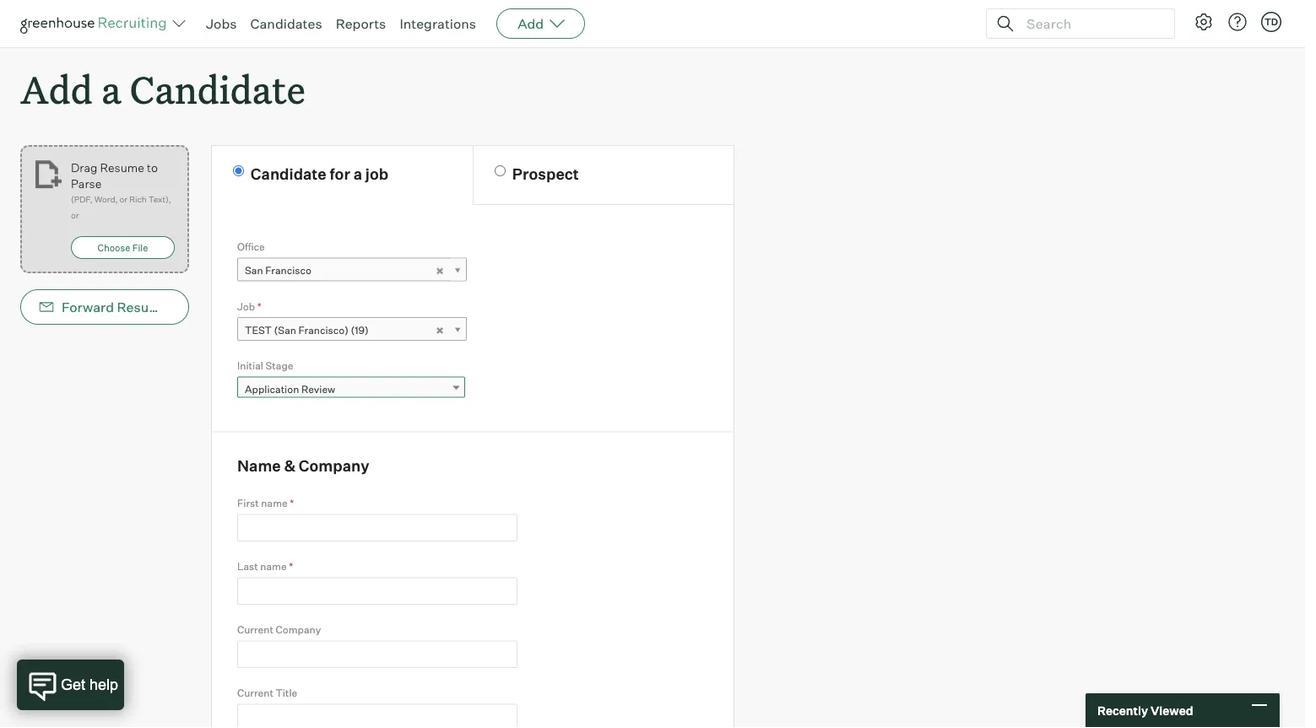 Task type: locate. For each thing, give the bounding box(es) containing it.
2 current from the top
[[237, 687, 273, 700]]

viewed
[[1151, 704, 1193, 718]]

title
[[276, 687, 297, 700]]

jobs link
[[206, 15, 237, 32]]

1 vertical spatial current
[[237, 687, 273, 700]]

application review
[[245, 383, 335, 396]]

None text field
[[237, 515, 518, 542], [237, 704, 518, 728], [237, 515, 518, 542], [237, 704, 518, 728]]

test (san francisco) (19)
[[245, 324, 369, 337]]

* right last
[[289, 561, 293, 573]]

resume left to
[[100, 160, 144, 175]]

1 horizontal spatial add
[[518, 15, 544, 32]]

None text field
[[237, 578, 518, 605], [237, 641, 518, 669], [237, 578, 518, 605], [237, 641, 518, 669]]

current company
[[237, 624, 321, 637]]

1 vertical spatial name
[[260, 561, 287, 573]]

td
[[1265, 16, 1278, 27]]

* down &
[[290, 497, 294, 510]]

0 vertical spatial current
[[237, 624, 273, 637]]

add button
[[497, 8, 585, 39]]

choose
[[98, 242, 130, 253]]

1 vertical spatial add
[[20, 64, 93, 114]]

integrations
[[400, 15, 476, 32]]

to
[[147, 160, 158, 175]]

current left title
[[237, 687, 273, 700]]

0 vertical spatial name
[[261, 497, 288, 510]]

2 vertical spatial *
[[289, 561, 293, 573]]

or down (pdf, on the left
[[71, 210, 79, 221]]

1 vertical spatial or
[[71, 210, 79, 221]]

0 horizontal spatial a
[[101, 64, 121, 114]]

0 vertical spatial resume
[[100, 160, 144, 175]]

or left rich
[[120, 194, 127, 205]]

current down last
[[237, 624, 273, 637]]

*
[[257, 300, 261, 313], [290, 497, 294, 510], [289, 561, 293, 573]]

name right last
[[260, 561, 287, 573]]

san francisco
[[245, 264, 311, 277]]

office
[[237, 241, 265, 253]]

a down greenhouse recruiting image
[[101, 64, 121, 114]]

add inside popup button
[[518, 15, 544, 32]]

name right first
[[261, 497, 288, 510]]

1 vertical spatial a
[[354, 164, 362, 183]]

email
[[193, 299, 228, 316]]

add
[[518, 15, 544, 32], [20, 64, 93, 114]]

0 vertical spatial add
[[518, 15, 544, 32]]

add for add
[[518, 15, 544, 32]]

1 vertical spatial resume
[[117, 299, 169, 316]]

forward resume via email button
[[20, 290, 228, 325]]

company right &
[[299, 457, 369, 476]]

* right job on the left top of the page
[[257, 300, 261, 313]]

name
[[261, 497, 288, 510], [260, 561, 287, 573]]

(pdf,
[[71, 194, 93, 205]]

via
[[171, 299, 190, 316]]

0 horizontal spatial or
[[71, 210, 79, 221]]

td button
[[1261, 12, 1282, 32]]

resume left via
[[117, 299, 169, 316]]

company
[[299, 457, 369, 476], [276, 624, 321, 637]]

prospect
[[512, 164, 579, 183]]

1 horizontal spatial a
[[354, 164, 362, 183]]

candidate down jobs
[[130, 64, 306, 114]]

or
[[120, 194, 127, 205], [71, 210, 79, 221]]

test
[[245, 324, 272, 337]]

1 vertical spatial company
[[276, 624, 321, 637]]

0 vertical spatial *
[[257, 300, 261, 313]]

1 horizontal spatial or
[[120, 194, 127, 205]]

candidates
[[250, 15, 322, 32]]

greenhouse recruiting image
[[20, 14, 172, 34]]

add a candidate
[[20, 64, 306, 114]]

drag resume to parse (pdf, word, or rich text), or
[[71, 160, 171, 221]]

candidate for a job
[[251, 164, 389, 183]]

job
[[365, 164, 389, 183]]

reports link
[[336, 15, 386, 32]]

0 horizontal spatial add
[[20, 64, 93, 114]]

1 vertical spatial *
[[290, 497, 294, 510]]

1 current from the top
[[237, 624, 273, 637]]

review
[[301, 383, 335, 396]]

Candidate for a job radio
[[233, 166, 244, 177]]

first
[[237, 497, 259, 510]]

current for current title
[[237, 687, 273, 700]]

resume for forward
[[117, 299, 169, 316]]

candidate
[[130, 64, 306, 114], [251, 164, 327, 183]]

resume for drag
[[100, 160, 144, 175]]

candidate right candidate for a job option on the left of the page
[[251, 164, 327, 183]]

job
[[237, 300, 255, 313]]

&
[[284, 457, 296, 476]]

current
[[237, 624, 273, 637], [237, 687, 273, 700]]

jobs
[[206, 15, 237, 32]]

san
[[245, 264, 263, 277]]

initial
[[237, 360, 263, 373]]

a
[[101, 64, 121, 114], [354, 164, 362, 183]]

resume inside drag resume to parse (pdf, word, or rich text), or
[[100, 160, 144, 175]]

a right for
[[354, 164, 362, 183]]

last name *
[[237, 561, 293, 573]]

company up title
[[276, 624, 321, 637]]

resume inside button
[[117, 299, 169, 316]]

(19)
[[351, 324, 369, 337]]

forward
[[62, 299, 114, 316]]

resume
[[100, 160, 144, 175], [117, 299, 169, 316]]

td button
[[1258, 8, 1285, 35]]



Task type: describe. For each thing, give the bounding box(es) containing it.
name
[[237, 457, 281, 476]]

francisco
[[265, 264, 311, 277]]

san francisco link
[[237, 258, 467, 283]]

drag
[[71, 160, 97, 175]]

0 vertical spatial candidate
[[130, 64, 306, 114]]

forward resume via email
[[62, 299, 228, 316]]

test (san francisco) (19) link
[[237, 318, 467, 342]]

Search text field
[[1022, 11, 1159, 36]]

word,
[[94, 194, 118, 205]]

0 vertical spatial a
[[101, 64, 121, 114]]

recently viewed
[[1098, 704, 1193, 718]]

Prospect radio
[[495, 166, 506, 177]]

application review link
[[237, 377, 465, 402]]

1 vertical spatial candidate
[[251, 164, 327, 183]]

choose file
[[98, 242, 148, 253]]

add for add a candidate
[[20, 64, 93, 114]]

current for current company
[[237, 624, 273, 637]]

for
[[330, 164, 350, 183]]

0 vertical spatial company
[[299, 457, 369, 476]]

current title
[[237, 687, 297, 700]]

file
[[132, 242, 148, 253]]

name for first
[[261, 497, 288, 510]]

name & company
[[237, 457, 369, 476]]

job *
[[237, 300, 261, 313]]

rich
[[129, 194, 147, 205]]

stage
[[266, 360, 293, 373]]

integrations link
[[400, 15, 476, 32]]

0 vertical spatial or
[[120, 194, 127, 205]]

francisco)
[[299, 324, 349, 337]]

first name *
[[237, 497, 294, 510]]

initial stage
[[237, 360, 293, 373]]

reports
[[336, 15, 386, 32]]

parse
[[71, 176, 102, 191]]

* for last name *
[[289, 561, 293, 573]]

recently
[[1098, 704, 1148, 718]]

configure image
[[1194, 12, 1214, 32]]

name for last
[[260, 561, 287, 573]]

candidates link
[[250, 15, 322, 32]]

last
[[237, 561, 258, 573]]

* for first name *
[[290, 497, 294, 510]]

(san
[[274, 324, 296, 337]]

text),
[[148, 194, 171, 205]]

application
[[245, 383, 299, 396]]



Task type: vqa. For each thing, say whether or not it's contained in the screenshot.
Values
no



